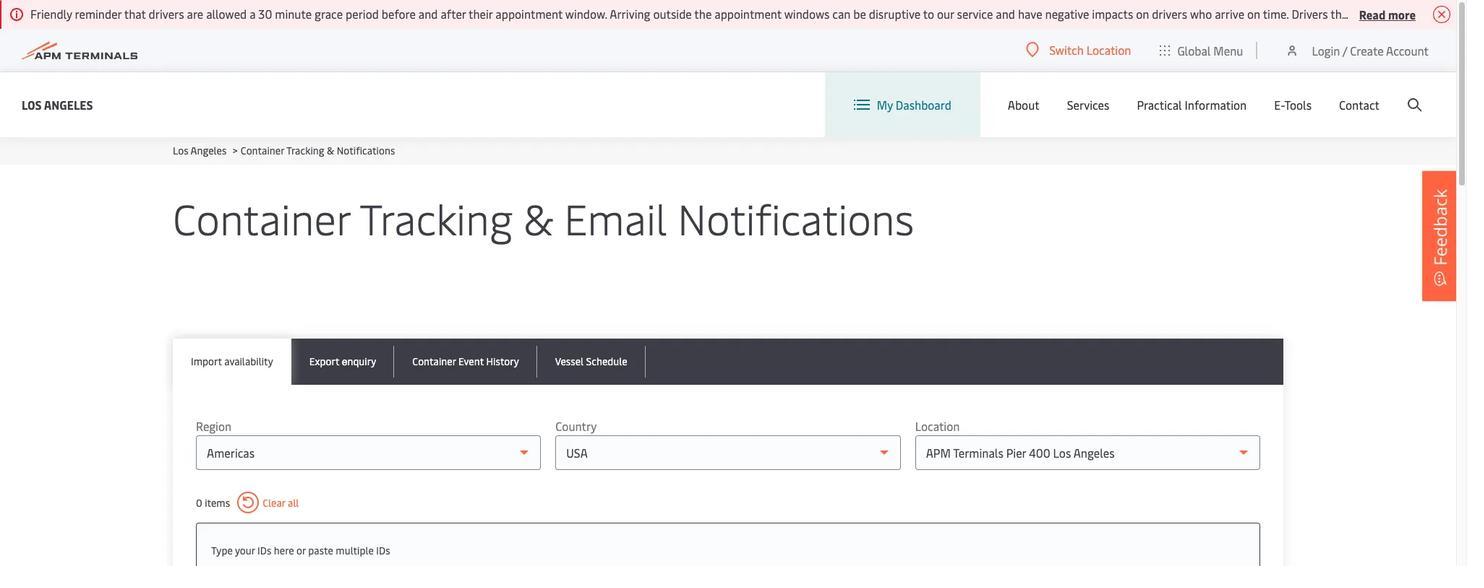Task type: vqa. For each thing, say whether or not it's contained in the screenshot.
/ container id
no



Task type: locate. For each thing, give the bounding box(es) containing it.
1 horizontal spatial &
[[523, 189, 554, 247]]

ids right your on the bottom left
[[257, 545, 271, 558]]

angeles for los angeles
[[44, 97, 93, 112]]

clear
[[263, 496, 285, 510]]

clear all button
[[237, 492, 299, 514]]

0 vertical spatial angeles
[[44, 97, 93, 112]]

appointment
[[496, 6, 563, 22], [715, 6, 782, 22]]

container for container tracking & email notifications
[[173, 189, 350, 247]]

container right >
[[241, 144, 284, 158]]

drivers
[[1292, 6, 1328, 22]]

1 drivers from the left
[[149, 6, 184, 22]]

notifications
[[337, 144, 395, 158], [678, 189, 914, 247]]

dashboard
[[896, 97, 952, 113]]

switch
[[1050, 42, 1084, 58]]

login
[[1312, 42, 1340, 58]]

e-
[[1274, 97, 1285, 113]]

information
[[1185, 97, 1247, 113]]

vessel schedule button
[[537, 339, 646, 385]]

0 horizontal spatial &
[[327, 144, 334, 158]]

0 horizontal spatial arrive
[[1215, 6, 1245, 22]]

0 horizontal spatial drivers
[[149, 6, 184, 22]]

outside right "read"
[[1388, 6, 1426, 22]]

email
[[564, 189, 667, 247]]

contact button
[[1339, 72, 1380, 137]]

0 vertical spatial los angeles link
[[22, 96, 93, 114]]

that
[[124, 6, 146, 22], [1331, 6, 1353, 22]]

feedback button
[[1422, 171, 1459, 302]]

global
[[1178, 42, 1211, 58]]

None text field
[[211, 539, 1245, 565]]

1 horizontal spatial their
[[1429, 6, 1453, 22]]

0 horizontal spatial and
[[419, 6, 438, 22]]

outside left the
[[653, 6, 692, 22]]

my dashboard button
[[854, 72, 952, 137]]

2 arrive from the left
[[1355, 6, 1385, 22]]

menu
[[1214, 42, 1243, 58]]

arrive left the more
[[1355, 6, 1385, 22]]

and
[[419, 6, 438, 22], [996, 6, 1015, 22]]

2 drivers from the left
[[1152, 6, 1188, 22]]

&
[[327, 144, 334, 158], [523, 189, 554, 247]]

los angeles
[[22, 97, 93, 112]]

2 on from the left
[[1248, 6, 1261, 22]]

service
[[957, 6, 993, 22]]

1 vertical spatial container
[[173, 189, 350, 247]]

on left "time."
[[1248, 6, 1261, 22]]

1 horizontal spatial los
[[173, 144, 188, 158]]

1 vertical spatial angeles
[[191, 144, 227, 158]]

container down "los angeles > container tracking & notifications"
[[173, 189, 350, 247]]

be
[[854, 6, 866, 22]]

0 horizontal spatial appointment
[[496, 6, 563, 22]]

1 horizontal spatial appointment
[[715, 6, 782, 22]]

0 horizontal spatial their
[[469, 6, 493, 22]]

export еnquiry button
[[291, 339, 394, 385]]

0 horizontal spatial outside
[[653, 6, 692, 22]]

allowed
[[206, 6, 247, 22]]

container event history button
[[394, 339, 537, 385]]

read more button
[[1359, 5, 1416, 23]]

angeles
[[44, 97, 93, 112], [191, 144, 227, 158]]

about
[[1008, 97, 1040, 113]]

period
[[346, 6, 379, 22]]

1 horizontal spatial drivers
[[1152, 6, 1188, 22]]

appointment left window.
[[496, 6, 563, 22]]

clear all
[[263, 496, 299, 510]]

that right reminder
[[124, 6, 146, 22]]

los angeles link
[[22, 96, 93, 114], [173, 144, 227, 158]]

that left "read"
[[1331, 6, 1353, 22]]

drivers left who
[[1152, 6, 1188, 22]]

practical
[[1137, 97, 1182, 113]]

container
[[241, 144, 284, 158], [173, 189, 350, 247], [412, 355, 456, 369]]

0 horizontal spatial location
[[915, 419, 960, 435]]

drivers left are
[[149, 6, 184, 22]]

ap
[[1456, 6, 1467, 22]]

2 vertical spatial container
[[412, 355, 456, 369]]

0 horizontal spatial tracking
[[286, 144, 324, 158]]

2 ids from the left
[[376, 545, 390, 558]]

history
[[486, 355, 519, 369]]

arriving
[[610, 6, 651, 22]]

arrive
[[1215, 6, 1245, 22], [1355, 6, 1385, 22]]

1 horizontal spatial location
[[1087, 42, 1131, 58]]

0 vertical spatial &
[[327, 144, 334, 158]]

window.
[[565, 6, 607, 22]]

1 their from the left
[[469, 6, 493, 22]]

impacts
[[1092, 6, 1133, 22]]

1 horizontal spatial tracking
[[360, 189, 513, 247]]

0 horizontal spatial los angeles link
[[22, 96, 93, 114]]

0 horizontal spatial los
[[22, 97, 42, 112]]

1 that from the left
[[124, 6, 146, 22]]

0 horizontal spatial ids
[[257, 545, 271, 558]]

on right impacts
[[1136, 6, 1149, 22]]

before
[[382, 6, 416, 22]]

their left ap
[[1429, 6, 1453, 22]]

container left 'event'
[[412, 355, 456, 369]]

0 vertical spatial los
[[22, 97, 42, 112]]

import
[[191, 355, 222, 369]]

their right the after
[[469, 6, 493, 22]]

1 horizontal spatial arrive
[[1355, 6, 1385, 22]]

tab list
[[173, 339, 1284, 385]]

angeles for los angeles > container tracking & notifications
[[191, 144, 227, 158]]

1 horizontal spatial outside
[[1388, 6, 1426, 22]]

0 horizontal spatial on
[[1136, 6, 1149, 22]]

1 horizontal spatial that
[[1331, 6, 1353, 22]]

1 horizontal spatial on
[[1248, 6, 1261, 22]]

on
[[1136, 6, 1149, 22], [1248, 6, 1261, 22]]

1 horizontal spatial and
[[996, 6, 1015, 22]]

1 arrive from the left
[[1215, 6, 1245, 22]]

services button
[[1067, 72, 1110, 137]]

their
[[469, 6, 493, 22], [1429, 6, 1453, 22]]

los
[[22, 97, 42, 112], [173, 144, 188, 158]]

disruptive
[[869, 6, 921, 22]]

0
[[196, 496, 202, 510]]

0 horizontal spatial notifications
[[337, 144, 395, 158]]

windows
[[784, 6, 830, 22]]

0 vertical spatial location
[[1087, 42, 1131, 58]]

create
[[1350, 42, 1384, 58]]

2 that from the left
[[1331, 6, 1353, 22]]

30
[[258, 6, 272, 22]]

1 vertical spatial los
[[173, 144, 188, 158]]

1 vertical spatial los angeles link
[[173, 144, 227, 158]]

location
[[1087, 42, 1131, 58], [915, 419, 960, 435]]

grace
[[315, 6, 343, 22]]

tab list containing import availability
[[173, 339, 1284, 385]]

outside
[[653, 6, 692, 22], [1388, 6, 1426, 22]]

los for los angeles > container tracking & notifications
[[173, 144, 188, 158]]

account
[[1386, 42, 1429, 58]]

0 vertical spatial tracking
[[286, 144, 324, 158]]

los for los angeles
[[22, 97, 42, 112]]

time.
[[1263, 6, 1289, 22]]

1 horizontal spatial ids
[[376, 545, 390, 558]]

your
[[235, 545, 255, 558]]

and left have on the right top of the page
[[996, 6, 1015, 22]]

arrive right who
[[1215, 6, 1245, 22]]

1 and from the left
[[419, 6, 438, 22]]

appointment right the
[[715, 6, 782, 22]]

multiple
[[336, 545, 374, 558]]

close alert image
[[1433, 6, 1451, 23]]

and left the after
[[419, 6, 438, 22]]

or
[[297, 545, 306, 558]]

1 vertical spatial notifications
[[678, 189, 914, 247]]

ids right multiple
[[376, 545, 390, 558]]

0 horizontal spatial angeles
[[44, 97, 93, 112]]

container inside button
[[412, 355, 456, 369]]

my
[[877, 97, 893, 113]]

global menu
[[1178, 42, 1243, 58]]

tracking
[[286, 144, 324, 158], [360, 189, 513, 247]]

0 horizontal spatial that
[[124, 6, 146, 22]]

1 appointment from the left
[[496, 6, 563, 22]]

type
[[211, 545, 233, 558]]

to
[[923, 6, 934, 22]]

ids
[[257, 545, 271, 558], [376, 545, 390, 558]]

1 horizontal spatial angeles
[[191, 144, 227, 158]]

switch location button
[[1026, 42, 1131, 58]]

container for container event history
[[412, 355, 456, 369]]



Task type: describe. For each thing, give the bounding box(es) containing it.
my dashboard
[[877, 97, 952, 113]]

1 ids from the left
[[257, 545, 271, 558]]

more
[[1388, 6, 1416, 22]]

practical information
[[1137, 97, 1247, 113]]

>
[[233, 144, 238, 158]]

type your ids here or paste multiple ids
[[211, 545, 390, 558]]

reminder
[[75, 6, 122, 22]]

login / create account
[[1312, 42, 1429, 58]]

here
[[274, 545, 294, 558]]

schedule
[[586, 355, 628, 369]]

services
[[1067, 97, 1110, 113]]

import availability button
[[173, 339, 291, 385]]

event
[[458, 355, 484, 369]]

container tracking & email notifications
[[173, 189, 914, 247]]

1 on from the left
[[1136, 6, 1149, 22]]

2 appointment from the left
[[715, 6, 782, 22]]

country
[[556, 419, 597, 435]]

vessel
[[555, 355, 584, 369]]

1 vertical spatial tracking
[[360, 189, 513, 247]]

global menu button
[[1146, 29, 1258, 72]]

contact
[[1339, 97, 1380, 113]]

/
[[1343, 42, 1348, 58]]

vessel schedule
[[555, 355, 628, 369]]

1 vertical spatial &
[[523, 189, 554, 247]]

2 their from the left
[[1429, 6, 1453, 22]]

0 vertical spatial container
[[241, 144, 284, 158]]

friendly reminder that drivers are allowed a 30 minute grace period before and after their appointment window. arriving outside the appointment windows can be disruptive to our service and have negative impacts on drivers who arrive on time. drivers that arrive outside their ap
[[30, 6, 1467, 22]]

a
[[250, 6, 256, 22]]

who
[[1190, 6, 1212, 22]]

our
[[937, 6, 954, 22]]

are
[[187, 6, 203, 22]]

negative
[[1045, 6, 1089, 22]]

1 horizontal spatial los angeles link
[[173, 144, 227, 158]]

read
[[1359, 6, 1386, 22]]

practical information button
[[1137, 72, 1247, 137]]

availability
[[224, 355, 273, 369]]

export
[[309, 355, 339, 369]]

2 and from the left
[[996, 6, 1015, 22]]

switch location
[[1050, 42, 1131, 58]]

minute
[[275, 6, 312, 22]]

1 outside from the left
[[653, 6, 692, 22]]

еnquiry
[[342, 355, 376, 369]]

los angeles > container tracking & notifications
[[173, 144, 395, 158]]

all
[[288, 496, 299, 510]]

login / create account link
[[1285, 29, 1429, 72]]

1 horizontal spatial notifications
[[678, 189, 914, 247]]

e-tools
[[1274, 97, 1312, 113]]

after
[[441, 6, 466, 22]]

friendly
[[30, 6, 72, 22]]

export еnquiry
[[309, 355, 376, 369]]

2 outside from the left
[[1388, 6, 1426, 22]]

read more
[[1359, 6, 1416, 22]]

e-tools button
[[1274, 72, 1312, 137]]

region
[[196, 419, 232, 435]]

feedback
[[1428, 189, 1452, 266]]

0 items
[[196, 496, 230, 510]]

container event history
[[412, 355, 519, 369]]

paste
[[308, 545, 333, 558]]

about button
[[1008, 72, 1040, 137]]

import availability
[[191, 355, 273, 369]]

0 vertical spatial notifications
[[337, 144, 395, 158]]

items
[[205, 496, 230, 510]]

the
[[695, 6, 712, 22]]

have
[[1018, 6, 1043, 22]]

1 vertical spatial location
[[915, 419, 960, 435]]

can
[[833, 6, 851, 22]]

tools
[[1285, 97, 1312, 113]]



